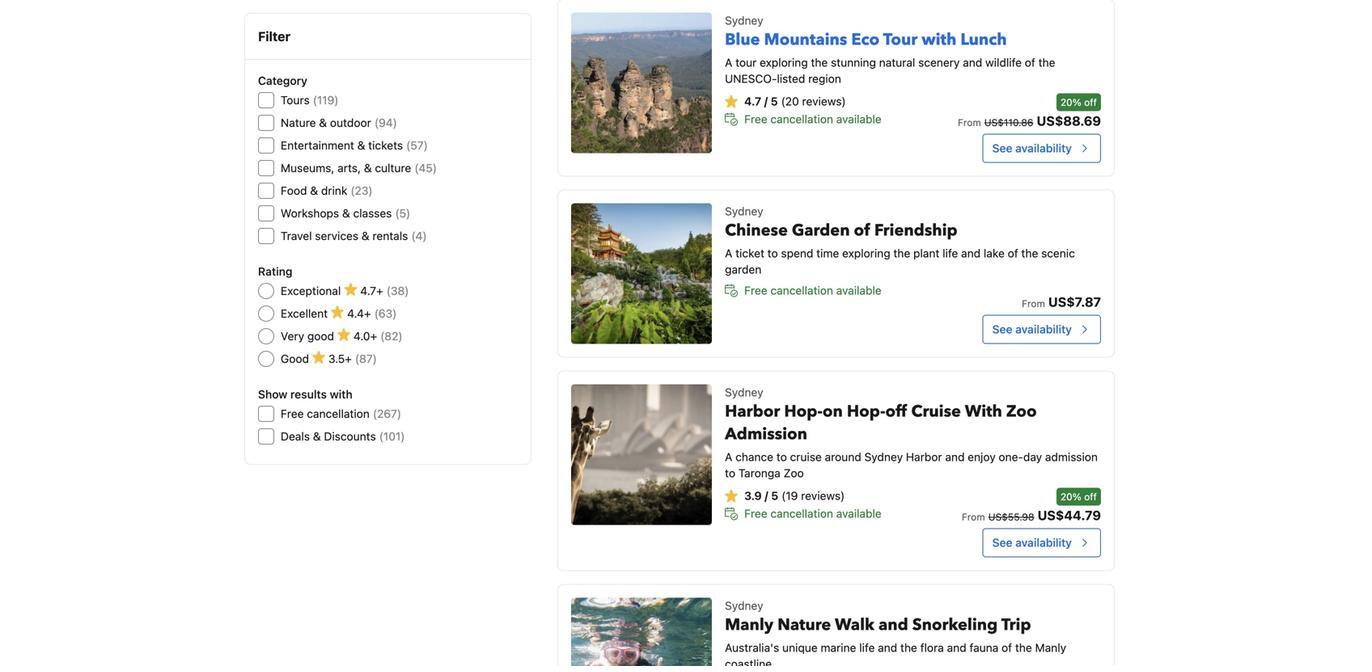 Task type: describe. For each thing, give the bounding box(es) containing it.
tour
[[736, 56, 757, 69]]

scenery
[[918, 56, 960, 69]]

availability for blue mountains eco tour with lunch
[[1016, 141, 1072, 155]]

cruise
[[911, 401, 961, 423]]

from us$110.86 us$88.69
[[958, 113, 1101, 128]]

lunch
[[961, 29, 1007, 51]]

very
[[281, 330, 304, 343]]

free cancellation (267)
[[281, 407, 401, 421]]

4.7 / 5 (20 reviews)
[[744, 95, 846, 108]]

travel
[[281, 229, 312, 243]]

4.7
[[744, 95, 761, 108]]

cancellation down 4.7 / 5 (20 reviews)
[[771, 112, 833, 126]]

free down 3.9
[[744, 507, 767, 520]]

plant
[[913, 247, 940, 260]]

nature inside sydney manly nature walk and snorkeling trip australia's unique marine life and the flora and fauna of the manly coastline
[[778, 614, 831, 637]]

region
[[808, 72, 841, 85]]

us$88.69
[[1037, 113, 1101, 128]]

good
[[281, 352, 309, 366]]

2 hop- from the left
[[847, 401, 885, 423]]

5 for exploring
[[771, 95, 778, 108]]

and down snorkeling
[[947, 641, 967, 655]]

& for tickets
[[357, 139, 365, 152]]

and inside sydney chinese garden of friendship a ticket to spend time exploring the plant life and lake of the scenic garden
[[961, 247, 981, 260]]

4.0+ (82)
[[354, 330, 403, 343]]

from for harbor hop-on hop-off cruise with zoo admission
[[962, 512, 985, 523]]

food
[[281, 184, 307, 197]]

available for on
[[836, 507, 882, 520]]

deals & discounts (101)
[[281, 430, 405, 443]]

very good
[[281, 330, 334, 343]]

the right wildlife
[[1039, 56, 1055, 69]]

rating
[[258, 265, 292, 278]]

cancellation down spend
[[771, 284, 833, 297]]

lake
[[984, 247, 1005, 260]]

day
[[1023, 450, 1042, 464]]

travel services & rentals (4)
[[281, 229, 427, 243]]

time
[[816, 247, 839, 260]]

stunning
[[831, 56, 876, 69]]

see availability for harbor hop-on hop-off cruise with zoo admission
[[992, 536, 1072, 550]]

and right 'walk' on the right of the page
[[879, 614, 908, 637]]

see for chinese garden of friendship
[[992, 323, 1013, 336]]

sydney for nature
[[725, 599, 763, 613]]

3.9
[[744, 489, 762, 503]]

(57)
[[406, 139, 428, 152]]

one-
[[999, 450, 1023, 464]]

(119)
[[313, 93, 339, 107]]

(94)
[[374, 116, 397, 129]]

garden
[[725, 263, 762, 276]]

of right garden
[[854, 220, 870, 242]]

filter
[[258, 29, 291, 44]]

classes
[[353, 207, 392, 220]]

friendship
[[875, 220, 958, 242]]

the up region
[[811, 56, 828, 69]]

(267)
[[373, 407, 401, 421]]

from us$7.87
[[1022, 294, 1101, 310]]

garden
[[792, 220, 850, 242]]

around
[[825, 450, 861, 464]]

& for drink
[[310, 184, 318, 197]]

unesco-
[[725, 72, 777, 85]]

entertainment & tickets (57)
[[281, 139, 428, 152]]

exploring inside sydney blue mountains eco tour with lunch a tour exploring the stunning natural scenery and wildlife of the unesco-listed region
[[760, 56, 808, 69]]

cancellation down 3.9 / 5 (19 reviews)
[[771, 507, 833, 520]]

to inside sydney chinese garden of friendship a ticket to spend time exploring the plant life and lake of the scenic garden
[[768, 247, 778, 260]]

of for blue mountains eco tour with lunch
[[1025, 56, 1035, 69]]

2 free cancellation available from the top
[[744, 284, 882, 297]]

wildlife
[[985, 56, 1022, 69]]

museums,
[[281, 161, 334, 175]]

exceptional
[[281, 284, 341, 298]]

listed
[[777, 72, 805, 85]]

us$110.86
[[984, 117, 1034, 128]]

show
[[258, 388, 287, 401]]

chance
[[736, 450, 773, 464]]

taronga
[[739, 467, 781, 480]]

snorkeling
[[912, 614, 998, 637]]

& down classes
[[362, 229, 369, 243]]

(82)
[[380, 330, 403, 343]]

1 vertical spatial zoo
[[784, 467, 804, 480]]

1 vertical spatial to
[[777, 450, 787, 464]]

spend
[[781, 247, 813, 260]]

the left scenic
[[1021, 247, 1038, 260]]

cancellation up deals & discounts (101)
[[307, 407, 370, 421]]

free up deals
[[281, 407, 304, 421]]

category
[[258, 74, 307, 87]]

free down the 4.7
[[744, 112, 767, 126]]

drink
[[321, 184, 347, 197]]

and inside sydney blue mountains eco tour with lunch a tour exploring the stunning natural scenery and wildlife of the unesco-listed region
[[963, 56, 982, 69]]

us$44.79
[[1038, 508, 1101, 523]]

tour
[[883, 29, 918, 51]]

0 vertical spatial manly
[[725, 614, 774, 637]]

from us$55.98 us$44.79
[[962, 508, 1101, 523]]

cruise
[[790, 450, 822, 464]]

/ for exploring
[[764, 95, 768, 108]]

0 vertical spatial zoo
[[1006, 401, 1037, 423]]

the down trip
[[1015, 641, 1032, 655]]

free cancellation available for hop-
[[744, 507, 882, 520]]

life inside sydney manly nature walk and snorkeling trip australia's unique marine life and the flora and fauna of the manly coastline
[[859, 641, 875, 655]]

sydney for hop-
[[725, 386, 763, 399]]

the left flora on the bottom right
[[900, 641, 917, 655]]

0 vertical spatial nature
[[281, 116, 316, 129]]

a inside sydney chinese garden of friendship a ticket to spend time exploring the plant life and lake of the scenic garden
[[725, 247, 732, 260]]

(101)
[[379, 430, 405, 443]]

20% off for blue mountains eco tour with lunch
[[1061, 97, 1097, 108]]

manly nature walk and snorkeling trip image
[[571, 598, 712, 667]]

culture
[[375, 161, 411, 175]]

(19
[[782, 489, 798, 503]]

(20
[[781, 95, 799, 108]]

show results with
[[258, 388, 353, 401]]

us$55.98
[[988, 512, 1034, 523]]

workshops
[[281, 207, 339, 220]]

see availability for blue mountains eco tour with lunch
[[992, 141, 1072, 155]]

from inside from us$7.87
[[1022, 298, 1045, 309]]

5 for admission
[[771, 489, 778, 503]]

sydney right around at the right bottom of page
[[864, 450, 903, 464]]

4.7+
[[360, 284, 383, 298]]

tickets
[[368, 139, 403, 152]]



Task type: vqa. For each thing, say whether or not it's contained in the screenshot.
27 November 2023 CHECKBOX
no



Task type: locate. For each thing, give the bounding box(es) containing it.
on
[[823, 401, 843, 423]]

natural
[[879, 56, 915, 69]]

0 vertical spatial off
[[1084, 97, 1097, 108]]

& for discounts
[[313, 430, 321, 443]]

mountains
[[764, 29, 847, 51]]

hop- up admission
[[784, 401, 823, 423]]

entertainment
[[281, 139, 354, 152]]

1 horizontal spatial zoo
[[1006, 401, 1037, 423]]

0 vertical spatial /
[[764, 95, 768, 108]]

trip
[[1001, 614, 1031, 637]]

eco
[[851, 29, 880, 51]]

2 vertical spatial to
[[725, 467, 735, 480]]

from left us$7.87
[[1022, 298, 1045, 309]]

and
[[963, 56, 982, 69], [961, 247, 981, 260], [945, 450, 965, 464], [879, 614, 908, 637], [878, 641, 897, 655], [947, 641, 967, 655]]

and left flora on the bottom right
[[878, 641, 897, 655]]

1 vertical spatial 20% off
[[1061, 491, 1097, 503]]

nature down "tours"
[[281, 116, 316, 129]]

availability for harbor hop-on hop-off cruise with zoo admission
[[1016, 536, 1072, 550]]

1 vertical spatial harbor
[[906, 450, 942, 464]]

of right the lake
[[1008, 247, 1018, 260]]

off left cruise
[[885, 401, 907, 423]]

off inside sydney harbor hop-on hop-off cruise with zoo admission a chance to cruise around sydney harbor and enjoy one-day admission to taronga zoo
[[885, 401, 907, 423]]

0 vertical spatial to
[[768, 247, 778, 260]]

with up free cancellation (267)
[[330, 388, 353, 401]]

available down around at the right bottom of page
[[836, 507, 882, 520]]

/
[[764, 95, 768, 108], [765, 489, 768, 503]]

1 vertical spatial availability
[[1016, 323, 1072, 336]]

3 free cancellation available from the top
[[744, 507, 882, 520]]

harbor up admission
[[725, 401, 780, 423]]

1 hop- from the left
[[784, 401, 823, 423]]

0 vertical spatial life
[[943, 247, 958, 260]]

0 vertical spatial from
[[958, 117, 981, 128]]

and down lunch
[[963, 56, 982, 69]]

of
[[1025, 56, 1035, 69], [854, 220, 870, 242], [1008, 247, 1018, 260], [1002, 641, 1012, 655]]

of right fauna
[[1002, 641, 1012, 655]]

5 left '(19'
[[771, 489, 778, 503]]

manly up 'australia's'
[[725, 614, 774, 637]]

zoo right the with
[[1006, 401, 1037, 423]]

2 vertical spatial availability
[[1016, 536, 1072, 550]]

zoo down cruise
[[784, 467, 804, 480]]

a left the tour
[[725, 56, 732, 69]]

free cancellation available down time
[[744, 284, 882, 297]]

3.5+
[[328, 352, 352, 366]]

3 availability from the top
[[1016, 536, 1072, 550]]

1 horizontal spatial nature
[[778, 614, 831, 637]]

life inside sydney chinese garden of friendship a ticket to spend time exploring the plant life and lake of the scenic garden
[[943, 247, 958, 260]]

a left chance at the right of the page
[[725, 450, 732, 464]]

availability down from us$55.98 us$44.79
[[1016, 536, 1072, 550]]

4.0+
[[354, 330, 377, 343]]

20% up us$88.69
[[1061, 97, 1082, 108]]

from inside from us$55.98 us$44.79
[[962, 512, 985, 523]]

(23)
[[351, 184, 373, 197]]

1 see availability from the top
[[992, 141, 1072, 155]]

from left the us$55.98
[[962, 512, 985, 523]]

sydney blue mountains eco tour with lunch a tour exploring the stunning natural scenery and wildlife of the unesco-listed region
[[725, 14, 1055, 85]]

& right deals
[[313, 430, 321, 443]]

to right ticket
[[768, 247, 778, 260]]

see availability down 'from us$110.86 us$88.69'
[[992, 141, 1072, 155]]

1 vertical spatial 20%
[[1061, 491, 1082, 503]]

& up museums, arts, & culture (45)
[[357, 139, 365, 152]]

1 vertical spatial see
[[992, 323, 1013, 336]]

1 see from the top
[[992, 141, 1013, 155]]

free cancellation available for mountains
[[744, 112, 882, 126]]

free
[[744, 112, 767, 126], [744, 284, 767, 297], [281, 407, 304, 421], [744, 507, 767, 520]]

to left taronga
[[725, 467, 735, 480]]

of right wildlife
[[1025, 56, 1035, 69]]

1 availability from the top
[[1016, 141, 1072, 155]]

1 vertical spatial a
[[725, 247, 732, 260]]

2 20% from the top
[[1061, 491, 1082, 503]]

harbor hop-on hop-off cruise with zoo admission image
[[571, 385, 712, 525]]

20% for blue mountains eco tour with lunch
[[1061, 97, 1082, 108]]

manly right fauna
[[1035, 641, 1066, 655]]

to left cruise
[[777, 450, 787, 464]]

1 vertical spatial 5
[[771, 489, 778, 503]]

blue
[[725, 29, 760, 51]]

2 vertical spatial off
[[1084, 491, 1097, 503]]

see for harbor hop-on hop-off cruise with zoo admission
[[992, 536, 1013, 550]]

and left the lake
[[961, 247, 981, 260]]

1 vertical spatial life
[[859, 641, 875, 655]]

1 horizontal spatial life
[[943, 247, 958, 260]]

ticket
[[736, 247, 765, 260]]

arts,
[[337, 161, 361, 175]]

2 see from the top
[[992, 323, 1013, 336]]

blue mountains eco tour with lunch image
[[571, 12, 712, 153]]

life
[[943, 247, 958, 260], [859, 641, 875, 655]]

0 vertical spatial harbor
[[725, 401, 780, 423]]

exploring right time
[[842, 247, 890, 260]]

zoo
[[1006, 401, 1037, 423], [784, 467, 804, 480]]

off for lunch
[[1084, 97, 1097, 108]]

of for manly nature walk and snorkeling trip
[[1002, 641, 1012, 655]]

/ right the 4.7
[[764, 95, 768, 108]]

exploring up listed
[[760, 56, 808, 69]]

1 vertical spatial /
[[765, 489, 768, 503]]

outdoor
[[330, 116, 371, 129]]

1 a from the top
[[725, 56, 732, 69]]

20%
[[1061, 97, 1082, 108], [1061, 491, 1082, 503]]

1 20% off from the top
[[1061, 97, 1097, 108]]

20% off
[[1061, 97, 1097, 108], [1061, 491, 1097, 503]]

harbor down cruise
[[906, 450, 942, 464]]

available down time
[[836, 284, 882, 297]]

& for outdoor
[[319, 116, 327, 129]]

exploring
[[760, 56, 808, 69], [842, 247, 890, 260]]

nature up unique
[[778, 614, 831, 637]]

1 vertical spatial off
[[885, 401, 907, 423]]

see availability down from us$55.98 us$44.79
[[992, 536, 1072, 550]]

admission
[[1045, 450, 1098, 464]]

(45)
[[414, 161, 437, 175]]

1 horizontal spatial with
[[922, 29, 957, 51]]

4.4+
[[347, 307, 371, 320]]

20% off up us$44.79
[[1061, 491, 1097, 503]]

2 a from the top
[[725, 247, 732, 260]]

sydney up blue
[[725, 14, 763, 27]]

0 horizontal spatial with
[[330, 388, 353, 401]]

3 see from the top
[[992, 536, 1013, 550]]

5 left (20
[[771, 95, 778, 108]]

1 horizontal spatial harbor
[[906, 450, 942, 464]]

1 horizontal spatial hop-
[[847, 401, 885, 423]]

tours (119)
[[281, 93, 339, 107]]

0 horizontal spatial nature
[[281, 116, 316, 129]]

0 horizontal spatial manly
[[725, 614, 774, 637]]

sydney inside sydney blue mountains eco tour with lunch a tour exploring the stunning natural scenery and wildlife of the unesco-listed region
[[725, 14, 763, 27]]

1 vertical spatial free cancellation available
[[744, 284, 882, 297]]

fauna
[[970, 641, 999, 655]]

20% up us$44.79
[[1061, 491, 1082, 503]]

sydney harbor hop-on hop-off cruise with zoo admission a chance to cruise around sydney harbor and enjoy one-day admission to taronga zoo
[[725, 386, 1098, 480]]

& left drink
[[310, 184, 318, 197]]

3.9 / 5 (19 reviews)
[[744, 489, 845, 503]]

2 see availability from the top
[[992, 323, 1072, 336]]

hop- right on
[[847, 401, 885, 423]]

2 vertical spatial see
[[992, 536, 1013, 550]]

scenic
[[1041, 247, 1075, 260]]

unique
[[782, 641, 818, 655]]

sydney for garden
[[725, 205, 763, 218]]

of inside sydney manly nature walk and snorkeling trip australia's unique marine life and the flora and fauna of the manly coastline
[[1002, 641, 1012, 655]]

available down region
[[836, 112, 882, 126]]

/ for admission
[[765, 489, 768, 503]]

1 available from the top
[[836, 112, 882, 126]]

with
[[922, 29, 957, 51], [330, 388, 353, 401]]

see down the lake
[[992, 323, 1013, 336]]

3.5+ (87)
[[328, 352, 377, 366]]

availability down 'from us$110.86 us$88.69'
[[1016, 141, 1072, 155]]

a inside sydney blue mountains eco tour with lunch a tour exploring the stunning natural scenery and wildlife of the unesco-listed region
[[725, 56, 732, 69]]

of inside sydney blue mountains eco tour with lunch a tour exploring the stunning natural scenery and wildlife of the unesco-listed region
[[1025, 56, 1035, 69]]

sydney chinese garden of friendship a ticket to spend time exploring the plant life and lake of the scenic garden
[[725, 205, 1075, 276]]

see down "us$110.86"
[[992, 141, 1013, 155]]

sydney up 'australia's'
[[725, 599, 763, 613]]

rentals
[[373, 229, 408, 243]]

1 vertical spatial exploring
[[842, 247, 890, 260]]

4.4+ (63)
[[347, 307, 397, 320]]

chinese
[[725, 220, 788, 242]]

australia's
[[725, 641, 779, 655]]

free cancellation available down 4.7 / 5 (20 reviews)
[[744, 112, 882, 126]]

0 vertical spatial free cancellation available
[[744, 112, 882, 126]]

reviews) for exploring
[[802, 95, 846, 108]]

admission
[[725, 423, 807, 446]]

0 vertical spatial see availability
[[992, 141, 1072, 155]]

20% off for harbor hop-on hop-off cruise with zoo admission
[[1061, 491, 1097, 503]]

availability
[[1016, 141, 1072, 155], [1016, 323, 1072, 336], [1016, 536, 1072, 550]]

& right arts,
[[364, 161, 372, 175]]

free cancellation available down 3.9 / 5 (19 reviews)
[[744, 507, 882, 520]]

the
[[811, 56, 828, 69], [1039, 56, 1055, 69], [894, 247, 910, 260], [1021, 247, 1038, 260], [900, 641, 917, 655], [1015, 641, 1032, 655]]

a left ticket
[[725, 247, 732, 260]]

marine
[[821, 641, 856, 655]]

from inside 'from us$110.86 us$88.69'
[[958, 117, 981, 128]]

& for classes
[[342, 207, 350, 220]]

reviews) for admission
[[801, 489, 845, 503]]

0 horizontal spatial harbor
[[725, 401, 780, 423]]

coastline
[[725, 658, 772, 667]]

0 vertical spatial a
[[725, 56, 732, 69]]

manly
[[725, 614, 774, 637], [1035, 641, 1066, 655]]

discounts
[[324, 430, 376, 443]]

free down garden
[[744, 284, 767, 297]]

0 vertical spatial see
[[992, 141, 1013, 155]]

and inside sydney harbor hop-on hop-off cruise with zoo admission a chance to cruise around sydney harbor and enjoy one-day admission to taronga zoo
[[945, 450, 965, 464]]

reviews) down region
[[802, 95, 846, 108]]

5
[[771, 95, 778, 108], [771, 489, 778, 503]]

the left plant
[[894, 247, 910, 260]]

0 vertical spatial with
[[922, 29, 957, 51]]

0 vertical spatial 20%
[[1061, 97, 1082, 108]]

availability for chinese garden of friendship
[[1016, 323, 1072, 336]]

1 vertical spatial reviews)
[[801, 489, 845, 503]]

life down 'walk' on the right of the page
[[859, 641, 875, 655]]

1 vertical spatial see availability
[[992, 323, 1072, 336]]

nature
[[281, 116, 316, 129], [778, 614, 831, 637]]

/ right 3.9
[[765, 489, 768, 503]]

1 free cancellation available from the top
[[744, 112, 882, 126]]

2 vertical spatial see availability
[[992, 536, 1072, 550]]

0 horizontal spatial exploring
[[760, 56, 808, 69]]

0 horizontal spatial hop-
[[784, 401, 823, 423]]

life right plant
[[943, 247, 958, 260]]

off up us$44.79
[[1084, 491, 1097, 503]]

see for blue mountains eco tour with lunch
[[992, 141, 1013, 155]]

1 horizontal spatial exploring
[[842, 247, 890, 260]]

excellent
[[281, 307, 328, 320]]

sydney up admission
[[725, 386, 763, 399]]

from for blue mountains eco tour with lunch
[[958, 117, 981, 128]]

good
[[307, 330, 334, 343]]

1 20% from the top
[[1061, 97, 1082, 108]]

deals
[[281, 430, 310, 443]]

with up scenery on the right top
[[922, 29, 957, 51]]

sydney manly nature walk and snorkeling trip australia's unique marine life and the flora and fauna of the manly coastline
[[725, 599, 1066, 667]]

available
[[836, 112, 882, 126], [836, 284, 882, 297], [836, 507, 882, 520]]

& up travel services & rentals (4)
[[342, 207, 350, 220]]

exploring inside sydney chinese garden of friendship a ticket to spend time exploring the plant life and lake of the scenic garden
[[842, 247, 890, 260]]

3 available from the top
[[836, 507, 882, 520]]

(87)
[[355, 352, 377, 366]]

of for chinese garden of friendship
[[1008, 247, 1018, 260]]

1 horizontal spatial manly
[[1035, 641, 1066, 655]]

& down (119)
[[319, 116, 327, 129]]

0 vertical spatial 5
[[771, 95, 778, 108]]

workshops & classes (5)
[[281, 207, 410, 220]]

2 vertical spatial available
[[836, 507, 882, 520]]

to
[[768, 247, 778, 260], [777, 450, 787, 464], [725, 467, 735, 480]]

harbor
[[725, 401, 780, 423], [906, 450, 942, 464]]

off for cruise
[[1084, 491, 1097, 503]]

(4)
[[411, 229, 427, 243]]

0 horizontal spatial zoo
[[784, 467, 804, 480]]

0 vertical spatial availability
[[1016, 141, 1072, 155]]

with inside sydney blue mountains eco tour with lunch a tour exploring the stunning natural scenery and wildlife of the unesco-listed region
[[922, 29, 957, 51]]

(5)
[[395, 207, 410, 220]]

0 vertical spatial reviews)
[[802, 95, 846, 108]]

2 vertical spatial free cancellation available
[[744, 507, 882, 520]]

tours
[[281, 93, 310, 107]]

4.7+ (38)
[[360, 284, 409, 298]]

1 vertical spatial available
[[836, 284, 882, 297]]

20% off up us$88.69
[[1061, 97, 1097, 108]]

2 vertical spatial from
[[962, 512, 985, 523]]

sydney inside sydney chinese garden of friendship a ticket to spend time exploring the plant life and lake of the scenic garden
[[725, 205, 763, 218]]

0 vertical spatial available
[[836, 112, 882, 126]]

3 see availability from the top
[[992, 536, 1072, 550]]

services
[[315, 229, 358, 243]]

2 20% off from the top
[[1061, 491, 1097, 503]]

off
[[1084, 97, 1097, 108], [885, 401, 907, 423], [1084, 491, 1097, 503]]

off up us$88.69
[[1084, 97, 1097, 108]]

1 vertical spatial manly
[[1035, 641, 1066, 655]]

from left "us$110.86"
[[958, 117, 981, 128]]

availability down from us$7.87 at top
[[1016, 323, 1072, 336]]

reviews) right '(19'
[[801, 489, 845, 503]]

see down the us$55.98
[[992, 536, 1013, 550]]

1 vertical spatial with
[[330, 388, 353, 401]]

2 available from the top
[[836, 284, 882, 297]]

walk
[[835, 614, 875, 637]]

0 vertical spatial 20% off
[[1061, 97, 1097, 108]]

0 vertical spatial exploring
[[760, 56, 808, 69]]

2 availability from the top
[[1016, 323, 1072, 336]]

see availability for chinese garden of friendship
[[992, 323, 1072, 336]]

a inside sydney harbor hop-on hop-off cruise with zoo admission a chance to cruise around sydney harbor and enjoy one-day admission to taronga zoo
[[725, 450, 732, 464]]

1 vertical spatial from
[[1022, 298, 1045, 309]]

sydney for mountains
[[725, 14, 763, 27]]

sydney up chinese
[[725, 205, 763, 218]]

with
[[965, 401, 1002, 423]]

available for eco
[[836, 112, 882, 126]]

sydney inside sydney manly nature walk and snorkeling trip australia's unique marine life and the flora and fauna of the manly coastline
[[725, 599, 763, 613]]

2 vertical spatial a
[[725, 450, 732, 464]]

chinese garden of friendship image
[[571, 203, 712, 344]]

a
[[725, 56, 732, 69], [725, 247, 732, 260], [725, 450, 732, 464]]

3 a from the top
[[725, 450, 732, 464]]

see availability down from us$7.87 at top
[[992, 323, 1072, 336]]

1 vertical spatial nature
[[778, 614, 831, 637]]

20% for harbor hop-on hop-off cruise with zoo admission
[[1061, 491, 1082, 503]]

0 horizontal spatial life
[[859, 641, 875, 655]]

and left enjoy
[[945, 450, 965, 464]]

flora
[[920, 641, 944, 655]]

see
[[992, 141, 1013, 155], [992, 323, 1013, 336], [992, 536, 1013, 550]]

hop-
[[784, 401, 823, 423], [847, 401, 885, 423]]



